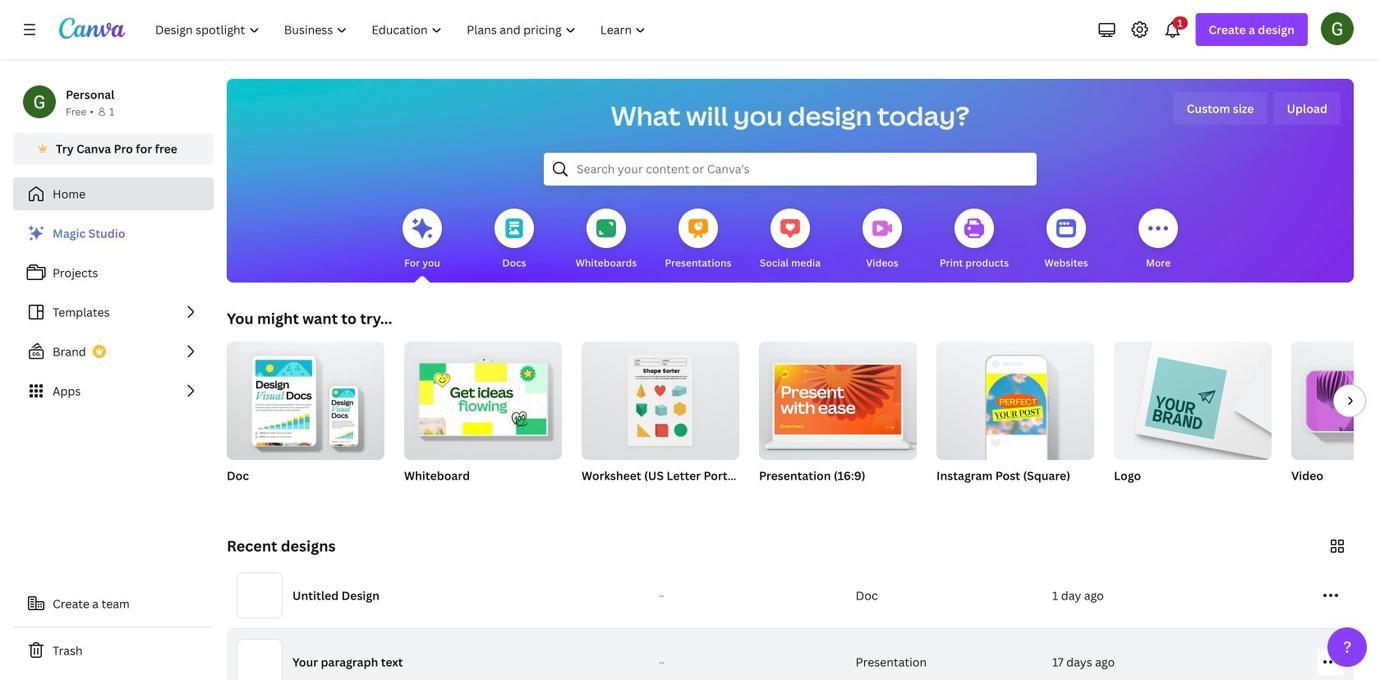 Task type: locate. For each thing, give the bounding box(es) containing it.
Search search field
[[577, 154, 1004, 185]]

list
[[13, 217, 214, 408]]

group
[[227, 335, 385, 505], [227, 335, 385, 460], [759, 335, 917, 505], [759, 335, 917, 460], [937, 335, 1095, 505], [937, 335, 1095, 460], [1114, 335, 1272, 505], [1114, 335, 1272, 460], [404, 342, 562, 505], [582, 342, 740, 505], [1292, 342, 1381, 505], [1292, 342, 1381, 460]]

top level navigation element
[[145, 13, 660, 46]]

None search field
[[544, 153, 1037, 186]]

gary orlando image
[[1322, 12, 1354, 45]]



Task type: vqa. For each thing, say whether or not it's contained in the screenshot.
Photo-
no



